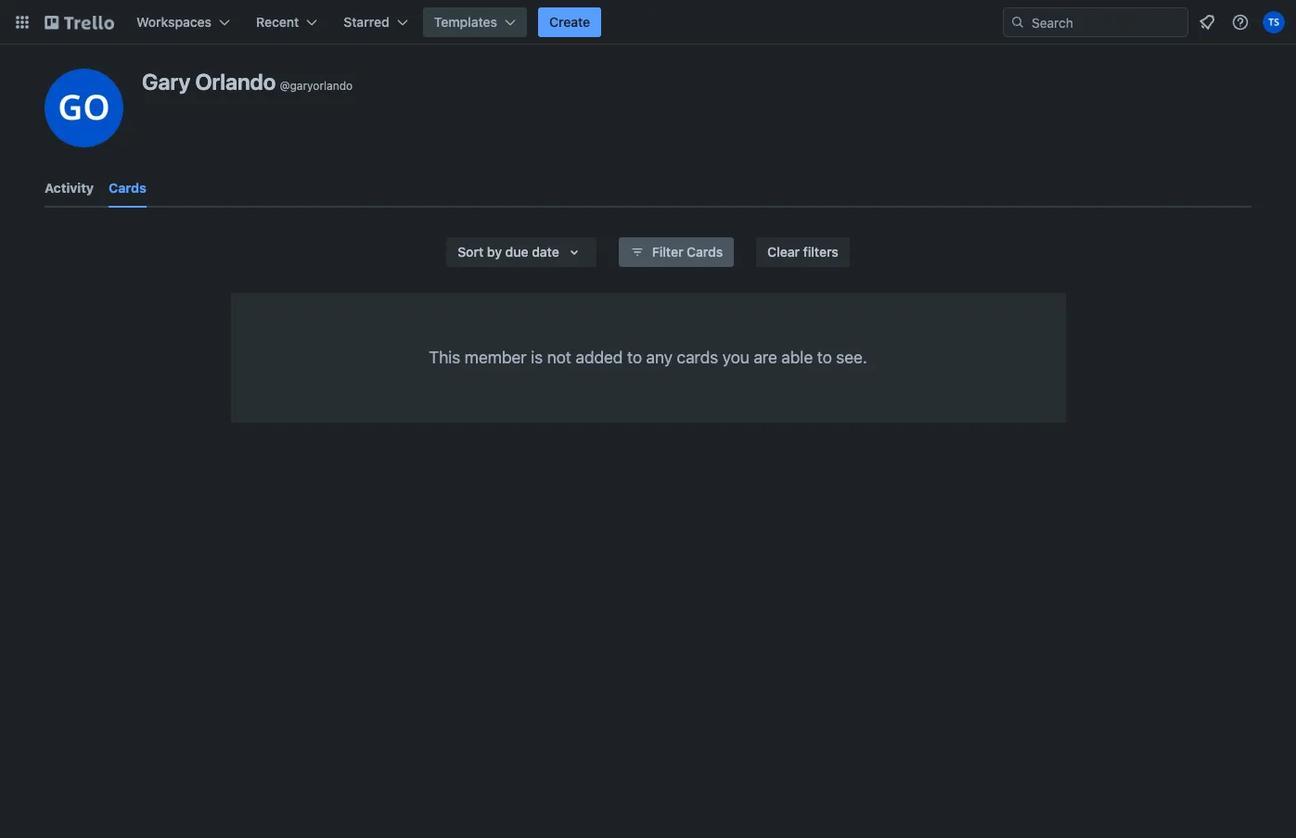 Task type: describe. For each thing, give the bounding box(es) containing it.
recent
[[256, 14, 299, 30]]

tara schultz (taraschultz7) image
[[1263, 11, 1285, 33]]

gary orlando image
[[45, 69, 123, 148]]

workspaces button
[[125, 7, 241, 37]]

sort
[[458, 244, 484, 260]]

filter cards
[[652, 244, 723, 260]]

filters
[[803, 244, 838, 260]]

filter cards button
[[619, 237, 734, 267]]

workspaces
[[136, 14, 212, 30]]

orlando
[[195, 69, 276, 95]]

@garyorlando
[[280, 79, 353, 93]]

clear
[[767, 244, 800, 260]]

cards link
[[109, 172, 146, 208]]

create button
[[538, 7, 601, 37]]

activity link
[[45, 172, 94, 205]]

member
[[465, 348, 527, 367]]

by
[[487, 244, 502, 260]]

are
[[754, 348, 777, 367]]

date
[[532, 244, 559, 260]]

gary orlando @garyorlando
[[142, 69, 353, 95]]

templates button
[[423, 7, 527, 37]]

gary
[[142, 69, 190, 95]]

templates
[[434, 14, 497, 30]]

this member is not added to any cards you are able to see.
[[429, 348, 867, 367]]

you
[[722, 348, 749, 367]]

starred
[[344, 14, 389, 30]]

1 to from the left
[[627, 348, 642, 367]]

2 to from the left
[[817, 348, 832, 367]]



Task type: locate. For each thing, give the bounding box(es) containing it.
recent button
[[245, 7, 329, 37]]

starred button
[[332, 7, 419, 37]]

cards right filter
[[687, 244, 723, 260]]

any
[[646, 348, 673, 367]]

able
[[781, 348, 813, 367]]

cards
[[109, 180, 146, 196], [687, 244, 723, 260]]

clear filters
[[767, 244, 838, 260]]

search image
[[1010, 15, 1025, 30]]

filter
[[652, 244, 683, 260]]

not
[[547, 348, 571, 367]]

primary element
[[0, 0, 1296, 45]]

back to home image
[[45, 7, 114, 37]]

cards
[[677, 348, 718, 367]]

0 notifications image
[[1196, 11, 1218, 33]]

activity
[[45, 180, 94, 196]]

clear filters button
[[756, 237, 850, 267]]

0 horizontal spatial cards
[[109, 180, 146, 196]]

to left see.
[[817, 348, 832, 367]]

is
[[531, 348, 543, 367]]

1 vertical spatial cards
[[687, 244, 723, 260]]

create
[[549, 14, 590, 30]]

0 horizontal spatial to
[[627, 348, 642, 367]]

0 vertical spatial cards
[[109, 180, 146, 196]]

to left the any
[[627, 348, 642, 367]]

1 horizontal spatial to
[[817, 348, 832, 367]]

1 horizontal spatial cards
[[687, 244, 723, 260]]

this
[[429, 348, 460, 367]]

open information menu image
[[1231, 13, 1250, 32]]

Search field
[[1025, 8, 1187, 36]]

sort by due date
[[458, 244, 559, 260]]

added
[[576, 348, 623, 367]]

cards inside button
[[687, 244, 723, 260]]

due
[[505, 244, 528, 260]]

to
[[627, 348, 642, 367], [817, 348, 832, 367]]

see.
[[836, 348, 867, 367]]

sort by due date button
[[446, 237, 596, 267]]

cards right activity
[[109, 180, 146, 196]]



Task type: vqa. For each thing, say whether or not it's contained in the screenshot.
Robinson's
no



